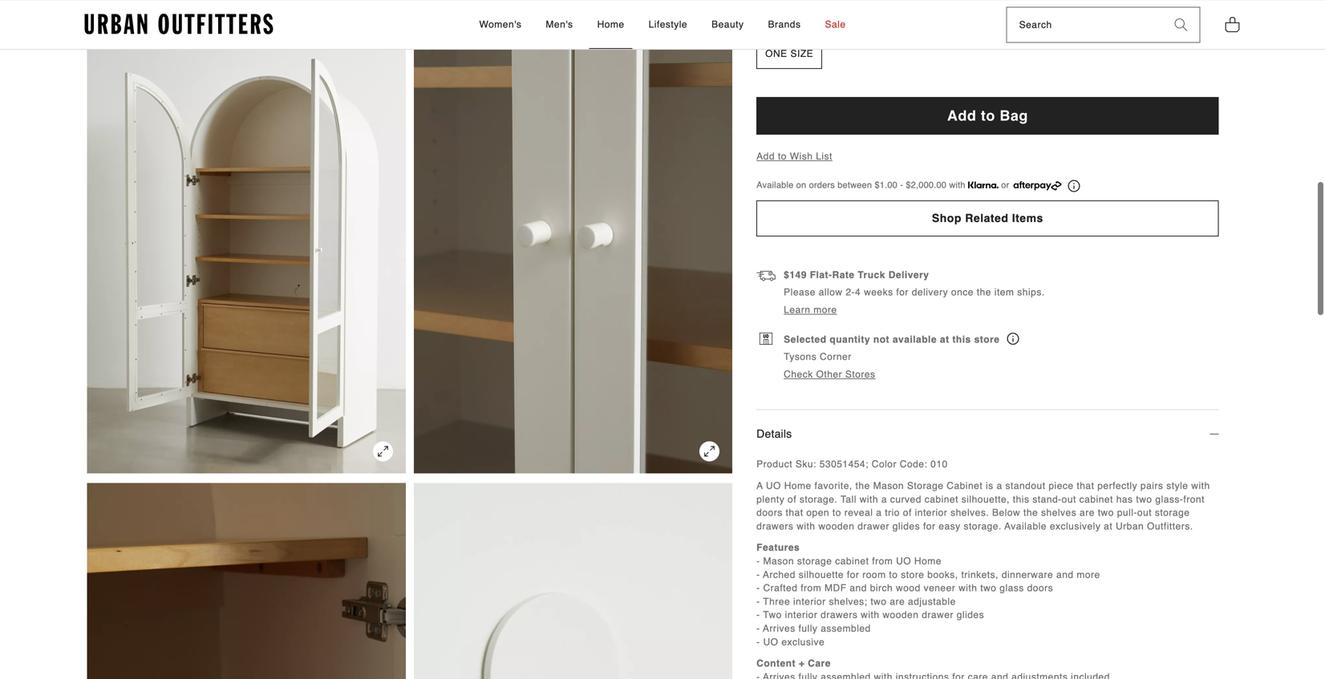 Task type: vqa. For each thing, say whether or not it's contained in the screenshot.
dinnerware
yes



Task type: locate. For each thing, give the bounding box(es) containing it.
1 horizontal spatial add
[[947, 108, 976, 124]]

of right plenty
[[788, 494, 797, 505]]

plenty
[[757, 494, 785, 505]]

1 vertical spatial of
[[903, 508, 912, 519]]

1 vertical spatial the
[[855, 481, 870, 492]]

1 horizontal spatial and
[[1056, 569, 1074, 581]]

0 horizontal spatial storage
[[797, 556, 832, 567]]

this inside a uo home favorite, the mason storage cabinet is a standout piece that perfectly pairs style with plenty of storage. tall with a curved cabinet silhouette, this stand-out cabinet has two glass-front doors that open to reveal a trio of interior shelves. below the shelves are two pull-out storage drawers with wooden drawer glides for easy storage. available exclusively at urban outfitters.
[[1013, 494, 1029, 505]]

to inside "button"
[[981, 108, 995, 124]]

of down 'curved'
[[903, 508, 912, 519]]

1 horizontal spatial zoom in image
[[700, 442, 720, 462]]

to inside a uo home favorite, the mason storage cabinet is a standout piece that perfectly pairs style with plenty of storage. tall with a curved cabinet silhouette, this stand-out cabinet has two glass-front doors that open to reveal a trio of interior shelves. below the shelves are two pull-out storage drawers with wooden drawer glides for easy storage. available exclusively at urban outfitters.
[[832, 508, 841, 519]]

1 horizontal spatial glides
[[957, 610, 984, 621]]

0 vertical spatial this
[[952, 334, 971, 345]]

uo right a
[[766, 481, 781, 492]]

from up room
[[872, 556, 893, 567]]

drawers up features
[[757, 521, 794, 532]]

0 vertical spatial drawer
[[858, 521, 889, 532]]

0 vertical spatial add
[[947, 108, 976, 124]]

0 horizontal spatial are
[[890, 596, 905, 608]]

that left open
[[786, 508, 803, 519]]

mason down features
[[763, 556, 794, 567]]

available down below
[[1004, 521, 1047, 532]]

0 horizontal spatial doors
[[757, 508, 783, 519]]

is
[[986, 481, 994, 492]]

1 vertical spatial mason
[[763, 556, 794, 567]]

one size
[[765, 48, 813, 59]]

cabinet up room
[[835, 556, 869, 567]]

with up front
[[1191, 481, 1210, 492]]

1 horizontal spatial doors
[[1027, 583, 1053, 594]]

more down allow at right
[[813, 304, 837, 316]]

front
[[1183, 494, 1205, 505]]

drawers inside a uo home favorite, the mason storage cabinet is a standout piece that perfectly pairs style with plenty of storage. tall with a curved cabinet silhouette, this stand-out cabinet has two glass-front doors that open to reveal a trio of interior shelves. below the shelves are two pull-out storage drawers with wooden drawer glides for easy storage. available exclusively at urban outfitters.
[[757, 521, 794, 532]]

trio
[[885, 508, 900, 519]]

1 horizontal spatial more
[[1077, 569, 1100, 581]]

0 horizontal spatial wooden
[[818, 521, 855, 532]]

2 horizontal spatial home
[[914, 556, 942, 567]]

$2,000.00
[[906, 180, 947, 190]]

size
[[790, 48, 813, 59]]

0 vertical spatial store
[[974, 334, 1000, 345]]

0 horizontal spatial cabinet
[[835, 556, 869, 567]]

0 horizontal spatial and
[[850, 583, 867, 594]]

home up books,
[[914, 556, 942, 567]]

with
[[949, 180, 965, 190], [1191, 481, 1210, 492], [860, 494, 878, 505], [797, 521, 815, 532], [959, 583, 977, 594], [861, 610, 880, 621]]

1 vertical spatial for
[[923, 521, 936, 532]]

with left klarna "icon"
[[949, 180, 965, 190]]

to left bag at the right of page
[[981, 108, 995, 124]]

glides inside features - mason storage cabinet from uo home - arched silhouette for room to store books, trinkets, dinnerware and more - crafted from mdf and birch wood veneer with two glass doors - three interior shelves; two are adjustable - two interior drawers with wooden drawer glides - arrives fully assembled - uo exclusive
[[957, 610, 984, 621]]

1 horizontal spatial home
[[784, 481, 811, 492]]

uo down 'arrives'
[[763, 637, 778, 648]]

cabinet inside features - mason storage cabinet from uo home - arched silhouette for room to store books, trinkets, dinnerware and more - crafted from mdf and birch wood veneer with two glass doors - three interior shelves; two are adjustable - two interior drawers with wooden drawer glides - arrives fully assembled - uo exclusive
[[835, 556, 869, 567]]

0 vertical spatial drawers
[[757, 521, 794, 532]]

men's
[[546, 19, 573, 30]]

allow
[[819, 287, 843, 298]]

home right men's
[[597, 19, 624, 30]]

the down stand-
[[1023, 508, 1038, 519]]

0 horizontal spatial home
[[597, 19, 624, 30]]

1 vertical spatial are
[[890, 596, 905, 608]]

quantity
[[830, 334, 870, 345]]

available left on
[[757, 180, 794, 190]]

for left room
[[847, 569, 859, 581]]

1 vertical spatial drawers
[[821, 610, 858, 621]]

drawer inside features - mason storage cabinet from uo home - arched silhouette for room to store books, trinkets, dinnerware and more - crafted from mdf and birch wood veneer with two glass doors - three interior shelves; two are adjustable - two interior drawers with wooden drawer glides - arrives fully assembled - uo exclusive
[[922, 610, 954, 621]]

to down tall at the bottom right
[[832, 508, 841, 519]]

a left trio
[[876, 508, 882, 519]]

doors down plenty
[[757, 508, 783, 519]]

wish
[[790, 151, 813, 162]]

outfitters.
[[1147, 521, 1193, 532]]

sale
[[825, 19, 846, 30]]

more inside the $149 flat-rate truck delivery please allow 2-4 weeks for delivery once the item ships. learn more
[[813, 304, 837, 316]]

mason storage cabinet #4 image
[[87, 483, 406, 679]]

lifestyle
[[649, 19, 687, 30]]

urban
[[1116, 521, 1144, 532]]

1 horizontal spatial drawers
[[821, 610, 858, 621]]

and up shelves;
[[850, 583, 867, 594]]

more
[[813, 304, 837, 316], [1077, 569, 1100, 581]]

0 horizontal spatial glides
[[893, 521, 920, 532]]

store up wood
[[901, 569, 924, 581]]

delivery
[[889, 269, 929, 281]]

color
[[872, 459, 897, 470]]

cabinet down storage
[[925, 494, 958, 505]]

mason
[[873, 481, 904, 492], [763, 556, 794, 567]]

klarna image
[[968, 182, 999, 189]]

1 vertical spatial and
[[850, 583, 867, 594]]

add left bag at the right of page
[[947, 108, 976, 124]]

zoom in image
[[373, 442, 393, 462], [700, 442, 720, 462]]

2 vertical spatial home
[[914, 556, 942, 567]]

1 vertical spatial store
[[901, 569, 924, 581]]

with down trinkets,
[[959, 583, 977, 594]]

afterpay image
[[1013, 181, 1061, 191]]

and right dinnerware
[[1056, 569, 1074, 581]]

1 vertical spatial that
[[786, 508, 803, 519]]

0 vertical spatial are
[[1080, 508, 1095, 519]]

1 horizontal spatial this
[[1013, 494, 1029, 505]]

the left item on the top right
[[977, 287, 991, 298]]

drawer down adjustable
[[922, 610, 954, 621]]

add for add to wish list
[[757, 151, 775, 162]]

wooden down wood
[[883, 610, 919, 621]]

product sku: 53051454; color code: 010
[[757, 459, 948, 470]]

at right the 'available'
[[940, 334, 949, 345]]

out up urban
[[1137, 508, 1152, 519]]

below
[[992, 508, 1020, 519]]

0 vertical spatial that
[[1077, 481, 1094, 492]]

storage up outfitters.
[[1155, 508, 1190, 519]]

0 vertical spatial mason
[[873, 481, 904, 492]]

0 vertical spatial available
[[757, 180, 794, 190]]

a up trio
[[881, 494, 887, 505]]

items
[[1012, 212, 1043, 225]]

to up birch
[[889, 569, 898, 581]]

home inside features - mason storage cabinet from uo home - arched silhouette for room to store books, trinkets, dinnerware and more - crafted from mdf and birch wood veneer with two glass doors - three interior shelves; two are adjustable - two interior drawers with wooden drawer glides - arrives fully assembled - uo exclusive
[[914, 556, 942, 567]]

1 vertical spatial add
[[757, 151, 775, 162]]

0 horizontal spatial that
[[786, 508, 803, 519]]

three
[[763, 596, 790, 608]]

beauty
[[712, 19, 744, 30]]

cabinet
[[925, 494, 958, 505], [1079, 494, 1113, 505], [835, 556, 869, 567]]

arrives
[[763, 623, 795, 635]]

0 horizontal spatial drawers
[[757, 521, 794, 532]]

for down delivery
[[896, 287, 909, 298]]

storage. up open
[[800, 494, 838, 505]]

more down exclusively
[[1077, 569, 1100, 581]]

add left wish
[[757, 151, 775, 162]]

doors down dinnerware
[[1027, 583, 1053, 594]]

1 horizontal spatial wooden
[[883, 610, 919, 621]]

glides down trinkets,
[[957, 610, 984, 621]]

1 vertical spatial more
[[1077, 569, 1100, 581]]

are
[[1080, 508, 1095, 519], [890, 596, 905, 608]]

0 horizontal spatial out
[[1062, 494, 1076, 505]]

1 vertical spatial interior
[[793, 596, 826, 608]]

1 horizontal spatial that
[[1077, 481, 1094, 492]]

mason up 'curved'
[[873, 481, 904, 492]]

0 vertical spatial home
[[597, 19, 624, 30]]

None search field
[[1007, 8, 1163, 42]]

1 horizontal spatial are
[[1080, 508, 1095, 519]]

that right piece
[[1077, 481, 1094, 492]]

for inside features - mason storage cabinet from uo home - arched silhouette for room to store books, trinkets, dinnerware and more - crafted from mdf and birch wood veneer with two glass doors - three interior shelves; two are adjustable - two interior drawers with wooden drawer glides - arrives fully assembled - uo exclusive
[[847, 569, 859, 581]]

0 vertical spatial storage
[[1155, 508, 1190, 519]]

- up content
[[757, 637, 760, 648]]

uo inside a uo home favorite, the mason storage cabinet is a standout piece that perfectly pairs style with plenty of storage. tall with a curved cabinet silhouette, this stand-out cabinet has two glass-front doors that open to reveal a trio of interior shelves. below the shelves are two pull-out storage drawers with wooden drawer glides for easy storage. available exclusively at urban outfitters.
[[766, 481, 781, 492]]

2 horizontal spatial the
[[1023, 508, 1038, 519]]

0 horizontal spatial storage.
[[800, 494, 838, 505]]

53051454;
[[820, 459, 869, 470]]

storage
[[1155, 508, 1190, 519], [797, 556, 832, 567]]

this right the 'available'
[[952, 334, 971, 345]]

list
[[816, 151, 832, 162]]

storage up "silhouette"
[[797, 556, 832, 567]]

1 vertical spatial available
[[1004, 521, 1047, 532]]

1 vertical spatial doors
[[1027, 583, 1053, 594]]

interior
[[915, 508, 948, 519], [793, 596, 826, 608], [785, 610, 818, 621]]

out down piece
[[1062, 494, 1076, 505]]

wooden inside a uo home favorite, the mason storage cabinet is a standout piece that perfectly pairs style with plenty of storage. tall with a curved cabinet silhouette, this stand-out cabinet has two glass-front doors that open to reveal a trio of interior shelves. below the shelves are two pull-out storage drawers with wooden drawer glides for easy storage. available exclusively at urban outfitters.
[[818, 521, 855, 532]]

brands
[[768, 19, 801, 30]]

two left pull-
[[1098, 508, 1114, 519]]

storage. down shelves.
[[964, 521, 1002, 532]]

for left the easy
[[923, 521, 936, 532]]

this down standout
[[1013, 494, 1029, 505]]

2 vertical spatial a
[[876, 508, 882, 519]]

1 horizontal spatial drawer
[[922, 610, 954, 621]]

1 vertical spatial glides
[[957, 610, 984, 621]]

1 vertical spatial at
[[1104, 521, 1113, 532]]

0 vertical spatial the
[[977, 287, 991, 298]]

0 vertical spatial a
[[997, 481, 1002, 492]]

the up tall at the bottom right
[[855, 481, 870, 492]]

details
[[757, 428, 792, 441]]

cabinet down perfectly
[[1079, 494, 1113, 505]]

glass
[[1000, 583, 1024, 594]]

0 horizontal spatial drawer
[[858, 521, 889, 532]]

my shopping bag image
[[1224, 15, 1240, 33]]

0 vertical spatial doors
[[757, 508, 783, 519]]

uo up wood
[[896, 556, 911, 567]]

home link
[[589, 1, 633, 49]]

not
[[873, 334, 890, 345]]

books,
[[927, 569, 958, 581]]

favorite,
[[815, 481, 852, 492]]

0 horizontal spatial from
[[801, 583, 821, 594]]

0 horizontal spatial for
[[847, 569, 859, 581]]

glass-
[[1155, 494, 1183, 505]]

crafted
[[763, 583, 798, 594]]

- left crafted
[[757, 583, 760, 594]]

shipping options image
[[757, 269, 776, 288]]

+
[[799, 658, 805, 670]]

from
[[872, 556, 893, 567], [801, 583, 821, 594]]

glides down trio
[[893, 521, 920, 532]]

wooden down open
[[818, 521, 855, 532]]

drawers inside features - mason storage cabinet from uo home - arched silhouette for room to store books, trinkets, dinnerware and more - crafted from mdf and birch wood veneer with two glass doors - three interior shelves; two are adjustable - two interior drawers with wooden drawer glides - arrives fully assembled - uo exclusive
[[821, 610, 858, 621]]

has
[[1116, 494, 1133, 505]]

at left urban
[[1104, 521, 1113, 532]]

shelves
[[1041, 508, 1077, 519]]

1 horizontal spatial out
[[1137, 508, 1152, 519]]

1 horizontal spatial the
[[977, 287, 991, 298]]

0 horizontal spatial the
[[855, 481, 870, 492]]

2 zoom in image from the left
[[700, 442, 720, 462]]

two down birch
[[871, 596, 887, 608]]

1 zoom in image from the left
[[373, 442, 393, 462]]

1 vertical spatial out
[[1137, 508, 1152, 519]]

home down sku:
[[784, 481, 811, 492]]

1 horizontal spatial storage
[[1155, 508, 1190, 519]]

cabinet
[[947, 481, 983, 492]]

content
[[757, 658, 796, 670]]

silhouette
[[799, 569, 844, 581]]

2 horizontal spatial for
[[923, 521, 936, 532]]

check
[[784, 369, 813, 380]]

1 vertical spatial wooden
[[883, 610, 919, 621]]

details button
[[757, 411, 1219, 458]]

selected quantity not available at this store
[[784, 334, 1003, 345]]

two
[[1136, 494, 1152, 505], [1098, 508, 1114, 519], [980, 583, 997, 594], [871, 596, 887, 608]]

0 horizontal spatial zoom in image
[[373, 442, 393, 462]]

0 vertical spatial uo
[[766, 481, 781, 492]]

add for add to bag
[[947, 108, 976, 124]]

are up exclusively
[[1080, 508, 1095, 519]]

available on orders between $1.00 - $2,000.00 with
[[757, 180, 968, 190]]

0 vertical spatial more
[[813, 304, 837, 316]]

store pickup image
[[760, 333, 773, 345], [760, 333, 773, 345], [1007, 333, 1019, 345]]

with up 'reveal'
[[860, 494, 878, 505]]

4
[[855, 287, 861, 298]]

1 vertical spatial a
[[881, 494, 887, 505]]

a right is
[[997, 481, 1002, 492]]

zoom in image for mason storage cabinet #3 image
[[700, 442, 720, 462]]

on
[[796, 180, 806, 190]]

tysons corner check other stores
[[784, 351, 876, 380]]

out
[[1062, 494, 1076, 505], [1137, 508, 1152, 519]]

mason storage cabinet #5 image
[[414, 483, 732, 679]]

drawer
[[858, 521, 889, 532], [922, 610, 954, 621]]

two down trinkets,
[[980, 583, 997, 594]]

1 horizontal spatial from
[[872, 556, 893, 567]]

with down shelves;
[[861, 610, 880, 621]]

1 horizontal spatial at
[[1104, 521, 1113, 532]]

add inside "button"
[[947, 108, 976, 124]]

selected
[[784, 334, 827, 345]]

1 vertical spatial home
[[784, 481, 811, 492]]

glides
[[893, 521, 920, 532], [957, 610, 984, 621]]

drawers up assembled
[[821, 610, 858, 621]]

1 horizontal spatial available
[[1004, 521, 1047, 532]]

0 vertical spatial wooden
[[818, 521, 855, 532]]

tall
[[841, 494, 857, 505]]

- left 'arrives'
[[757, 623, 760, 635]]

0 horizontal spatial store
[[901, 569, 924, 581]]

from down "silhouette"
[[801, 583, 821, 594]]

1 vertical spatial drawer
[[922, 610, 954, 621]]

home inside home "link"
[[597, 19, 624, 30]]

main navigation element
[[335, 1, 990, 49]]

the
[[977, 287, 991, 298], [855, 481, 870, 492], [1023, 508, 1038, 519]]

1 vertical spatial storage
[[797, 556, 832, 567]]

storage inside features - mason storage cabinet from uo home - arched silhouette for room to store books, trinkets, dinnerware and more - crafted from mdf and birch wood veneer with two glass doors - three interior shelves; two are adjustable - two interior drawers with wooden drawer glides - arrives fully assembled - uo exclusive
[[797, 556, 832, 567]]

are down wood
[[890, 596, 905, 608]]

easy
[[939, 521, 961, 532]]

1 horizontal spatial storage.
[[964, 521, 1002, 532]]

0 horizontal spatial add
[[757, 151, 775, 162]]

interior inside a uo home favorite, the mason storage cabinet is a standout piece that perfectly pairs style with plenty of storage. tall with a curved cabinet silhouette, this stand-out cabinet has two glass-front doors that open to reveal a trio of interior shelves. below the shelves are two pull-out storage drawers with wooden drawer glides for easy storage. available exclusively at urban outfitters.
[[915, 508, 948, 519]]

adjustable
[[908, 596, 956, 608]]

are inside features - mason storage cabinet from uo home - arched silhouette for room to store books, trinkets, dinnerware and more - crafted from mdf and birch wood veneer with two glass doors - three interior shelves; two are adjustable - two interior drawers with wooden drawer glides - arrives fully assembled - uo exclusive
[[890, 596, 905, 608]]

standout
[[1005, 481, 1046, 492]]

uo
[[766, 481, 781, 492], [896, 556, 911, 567], [763, 637, 778, 648]]

store down item on the top right
[[974, 334, 1000, 345]]

0 vertical spatial of
[[788, 494, 797, 505]]

drawer down 'reveal'
[[858, 521, 889, 532]]

0 vertical spatial glides
[[893, 521, 920, 532]]

0 vertical spatial interior
[[915, 508, 948, 519]]



Task type: describe. For each thing, give the bounding box(es) containing it.
a
[[757, 481, 763, 492]]

related
[[965, 212, 1009, 225]]

sale link
[[817, 1, 854, 49]]

2 vertical spatial the
[[1023, 508, 1038, 519]]

delivery
[[912, 287, 948, 298]]

truck
[[858, 269, 885, 281]]

mason inside a uo home favorite, the mason storage cabinet is a standout piece that perfectly pairs style with plenty of storage. tall with a curved cabinet silhouette, this stand-out cabinet has two glass-front doors that open to reveal a trio of interior shelves. below the shelves are two pull-out storage drawers with wooden drawer glides for easy storage. available exclusively at urban outfitters.
[[873, 481, 904, 492]]

shop related items button
[[757, 200, 1219, 237]]

arched
[[763, 569, 796, 581]]

trinkets,
[[961, 569, 999, 581]]

learn more button
[[784, 304, 837, 317]]

shelves.
[[951, 508, 989, 519]]

glides inside a uo home favorite, the mason storage cabinet is a standout piece that perfectly pairs style with plenty of storage. tall with a curved cabinet silhouette, this stand-out cabinet has two glass-front doors that open to reveal a trio of interior shelves. below the shelves are two pull-out storage drawers with wooden drawer glides for easy storage. available exclusively at urban outfitters.
[[893, 521, 920, 532]]

add to bag
[[947, 108, 1028, 124]]

ships.
[[1017, 287, 1045, 298]]

weeks
[[864, 287, 893, 298]]

mason inside features - mason storage cabinet from uo home - arched silhouette for room to store books, trinkets, dinnerware and more - crafted from mdf and birch wood veneer with two glass doors - three interior shelves; two are adjustable - two interior drawers with wooden drawer glides - arrives fully assembled - uo exclusive
[[763, 556, 794, 567]]

wooden inside features - mason storage cabinet from uo home - arched silhouette for room to store books, trinkets, dinnerware and more - crafted from mdf and birch wood veneer with two glass doors - three interior shelves; two are adjustable - two interior drawers with wooden drawer glides - arrives fully assembled - uo exclusive
[[883, 610, 919, 621]]

1 horizontal spatial store
[[974, 334, 1000, 345]]

brands link
[[760, 1, 809, 49]]

2 vertical spatial uo
[[763, 637, 778, 648]]

010
[[931, 459, 948, 470]]

home inside a uo home favorite, the mason storage cabinet is a standout piece that perfectly pairs style with plenty of storage. tall with a curved cabinet silhouette, this stand-out cabinet has two glass-front doors that open to reveal a trio of interior shelves. below the shelves are two pull-out storage drawers with wooden drawer glides for easy storage. available exclusively at urban outfitters.
[[784, 481, 811, 492]]

size
[[757, 22, 777, 33]]

storage
[[907, 481, 944, 492]]

1 vertical spatial uo
[[896, 556, 911, 567]]

available
[[893, 334, 937, 345]]

1 vertical spatial from
[[801, 583, 821, 594]]

or button
[[968, 178, 1080, 192]]

with down open
[[797, 521, 815, 532]]

features - mason storage cabinet from uo home - arched silhouette for room to store books, trinkets, dinnerware and more - crafted from mdf and birch wood veneer with two glass doors - three interior shelves; two are adjustable - two interior drawers with wooden drawer glides - arrives fully assembled - uo exclusive
[[757, 543, 1100, 648]]

pairs
[[1141, 481, 1163, 492]]

- left three
[[757, 596, 760, 608]]

fully
[[798, 623, 818, 635]]

exclusive
[[782, 637, 825, 648]]

sku:
[[796, 459, 816, 470]]

add to wish list button
[[757, 151, 832, 162]]

urban outfitters image
[[85, 14, 273, 35]]

1 horizontal spatial cabinet
[[925, 494, 958, 505]]

product
[[757, 459, 792, 470]]

shop
[[932, 212, 962, 225]]

1 vertical spatial storage.
[[964, 521, 1002, 532]]

to inside features - mason storage cabinet from uo home - arched silhouette for room to store books, trinkets, dinnerware and more - crafted from mdf and birch wood veneer with two glass doors - three interior shelves; two are adjustable - two interior drawers with wooden drawer glides - arrives fully assembled - uo exclusive
[[889, 569, 898, 581]]

0 vertical spatial storage.
[[800, 494, 838, 505]]

0 vertical spatial from
[[872, 556, 893, 567]]

between
[[838, 180, 872, 190]]

0 vertical spatial out
[[1062, 494, 1076, 505]]

lifestyle link
[[641, 1, 695, 49]]

the inside the $149 flat-rate truck delivery please allow 2-4 weeks for delivery once the item ships. learn more
[[977, 287, 991, 298]]

flat-
[[810, 269, 832, 281]]

stand-
[[1033, 494, 1062, 505]]

for inside the $149 flat-rate truck delivery please allow 2-4 weeks for delivery once the item ships. learn more
[[896, 287, 909, 298]]

mason storage cabinet #3 image
[[414, 0, 732, 474]]

$149
[[784, 269, 807, 281]]

- down features
[[757, 556, 760, 567]]

code:
[[900, 459, 927, 470]]

doors inside a uo home favorite, the mason storage cabinet is a standout piece that perfectly pairs style with plenty of storage. tall with a curved cabinet silhouette, this stand-out cabinet has two glass-front doors that open to reveal a trio of interior shelves. below the shelves are two pull-out storage drawers with wooden drawer glides for easy storage. available exclusively at urban outfitters.
[[757, 508, 783, 519]]

at inside a uo home favorite, the mason storage cabinet is a standout piece that perfectly pairs style with plenty of storage. tall with a curved cabinet silhouette, this stand-out cabinet has two glass-front doors that open to reveal a trio of interior shelves. below the shelves are two pull-out storage drawers with wooden drawer glides for easy storage. available exclusively at urban outfitters.
[[1104, 521, 1113, 532]]

one
[[765, 48, 787, 59]]

2 vertical spatial interior
[[785, 610, 818, 621]]

a uo home favorite, the mason storage cabinet is a standout piece that perfectly pairs style with plenty of storage. tall with a curved cabinet silhouette, this stand-out cabinet has two glass-front doors that open to reveal a trio of interior shelves. below the shelves are two pull-out storage drawers with wooden drawer glides for easy storage. available exclusively at urban outfitters.
[[757, 481, 1210, 532]]

tysons
[[784, 351, 817, 363]]

0 horizontal spatial this
[[952, 334, 971, 345]]

women's link
[[471, 1, 530, 49]]

beauty link
[[704, 1, 752, 49]]

for inside a uo home favorite, the mason storage cabinet is a standout piece that perfectly pairs style with plenty of storage. tall with a curved cabinet silhouette, this stand-out cabinet has two glass-front doors that open to reveal a trio of interior shelves. below the shelves are two pull-out storage drawers with wooden drawer glides for easy storage. available exclusively at urban outfitters.
[[923, 521, 936, 532]]

1 horizontal spatial of
[[903, 508, 912, 519]]

Search text field
[[1007, 8, 1163, 42]]

shop related items
[[932, 212, 1043, 225]]

doors inside features - mason storage cabinet from uo home - arched silhouette for room to store books, trinkets, dinnerware and more - crafted from mdf and birch wood veneer with two glass doors - three interior shelves; two are adjustable - two interior drawers with wooden drawer glides - arrives fully assembled - uo exclusive
[[1027, 583, 1053, 594]]

curved
[[890, 494, 922, 505]]

rate
[[832, 269, 855, 281]]

available inside a uo home favorite, the mason storage cabinet is a standout piece that perfectly pairs style with plenty of storage. tall with a curved cabinet silhouette, this stand-out cabinet has two glass-front doors that open to reveal a trio of interior shelves. below the shelves are two pull-out storage drawers with wooden drawer glides for easy storage. available exclusively at urban outfitters.
[[1004, 521, 1047, 532]]

mason storage cabinet #2 image
[[87, 0, 406, 474]]

- right $1.00
[[900, 180, 903, 190]]

zoom in image for mason storage cabinet #2 image
[[373, 442, 393, 462]]

care
[[808, 658, 831, 670]]

women's
[[479, 19, 522, 30]]

more inside features - mason storage cabinet from uo home - arched silhouette for room to store books, trinkets, dinnerware and more - crafted from mdf and birch wood veneer with two glass doors - three interior shelves; two are adjustable - two interior drawers with wooden drawer glides - arrives fully assembled - uo exclusive
[[1077, 569, 1100, 581]]

2 horizontal spatial cabinet
[[1079, 494, 1113, 505]]

0 vertical spatial and
[[1056, 569, 1074, 581]]

perfectly
[[1097, 481, 1137, 492]]

$1.00
[[875, 180, 898, 190]]

store inside features - mason storage cabinet from uo home - arched silhouette for room to store books, trinkets, dinnerware and more - crafted from mdf and birch wood veneer with two glass doors - three interior shelves; two are adjustable - two interior drawers with wooden drawer glides - arrives fully assembled - uo exclusive
[[901, 569, 924, 581]]

open
[[806, 508, 829, 519]]

storage inside a uo home favorite, the mason storage cabinet is a standout piece that perfectly pairs style with plenty of storage. tall with a curved cabinet silhouette, this stand-out cabinet has two glass-front doors that open to reveal a trio of interior shelves. below the shelves are two pull-out storage drawers with wooden drawer glides for easy storage. available exclusively at urban outfitters.
[[1155, 508, 1190, 519]]

bag
[[1000, 108, 1028, 124]]

features
[[757, 543, 800, 554]]

silhouette,
[[962, 494, 1010, 505]]

room
[[862, 569, 886, 581]]

reveal
[[844, 508, 873, 519]]

corner
[[820, 351, 852, 363]]

search image
[[1175, 19, 1187, 31]]

item
[[994, 287, 1014, 298]]

2-
[[846, 287, 855, 298]]

dinnerware
[[1002, 569, 1053, 581]]

to left wish
[[778, 151, 787, 162]]

add to bag button
[[757, 97, 1219, 135]]

two down pairs
[[1136, 494, 1152, 505]]

once
[[951, 287, 974, 298]]

- left two
[[757, 610, 760, 621]]

- left arched
[[757, 569, 760, 581]]

drawer inside a uo home favorite, the mason storage cabinet is a standout piece that perfectly pairs style with plenty of storage. tall with a curved cabinet silhouette, this stand-out cabinet has two glass-front doors that open to reveal a trio of interior shelves. below the shelves are two pull-out storage drawers with wooden drawer glides for easy storage. available exclusively at urban outfitters.
[[858, 521, 889, 532]]

orders
[[809, 180, 835, 190]]

0 horizontal spatial available
[[757, 180, 794, 190]]

style
[[1166, 481, 1188, 492]]

or
[[1001, 180, 1009, 190]]

men's link
[[538, 1, 581, 49]]

add to wish list
[[757, 151, 832, 162]]

birch
[[870, 583, 893, 594]]

0 horizontal spatial of
[[788, 494, 797, 505]]

are inside a uo home favorite, the mason storage cabinet is a standout piece that perfectly pairs style with plenty of storage. tall with a curved cabinet silhouette, this stand-out cabinet has two glass-front doors that open to reveal a trio of interior shelves. below the shelves are two pull-out storage drawers with wooden drawer glides for easy storage. available exclusively at urban outfitters.
[[1080, 508, 1095, 519]]

0 horizontal spatial at
[[940, 334, 949, 345]]

please
[[784, 287, 816, 298]]

other
[[816, 369, 842, 380]]

wood
[[896, 583, 921, 594]]



